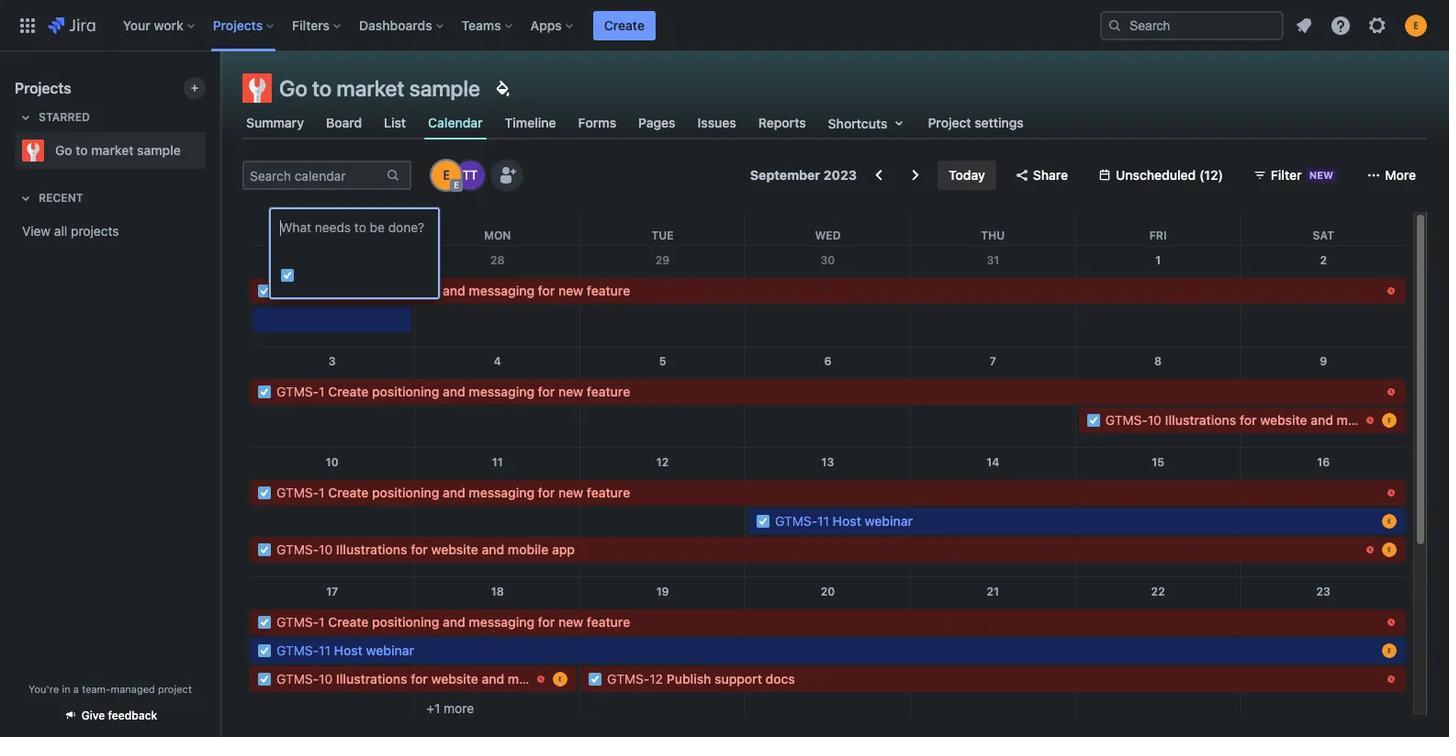 Task type: describe. For each thing, give the bounding box(es) containing it.
thu
[[982, 229, 1006, 243]]

projects
[[71, 223, 119, 239]]

project settings
[[929, 115, 1024, 130]]

0 vertical spatial 12
[[657, 456, 669, 470]]

1 horizontal spatial go to market sample
[[279, 75, 480, 101]]

30
[[821, 254, 836, 267]]

new for 28
[[559, 283, 584, 299]]

13
[[822, 456, 835, 470]]

29 link
[[648, 246, 678, 276]]

board
[[326, 115, 362, 130]]

you're in a team-managed project
[[29, 684, 192, 696]]

1 for 19
[[319, 615, 325, 630]]

remove from starred image
[[200, 140, 222, 162]]

a
[[73, 684, 79, 696]]

1 horizontal spatial sample
[[410, 75, 480, 101]]

1 vertical spatial 11
[[818, 514, 830, 529]]

primary element
[[11, 0, 1101, 51]]

16 link
[[1310, 448, 1339, 478]]

tab list containing calendar
[[232, 107, 1439, 140]]

create down 3 link
[[328, 384, 369, 400]]

1 vertical spatial market
[[91, 142, 134, 158]]

list link
[[381, 107, 410, 140]]

list
[[384, 115, 406, 130]]

you're
[[29, 684, 59, 696]]

create for 11
[[328, 485, 369, 501]]

new for 18
[[559, 615, 584, 630]]

28 link
[[483, 246, 513, 276]]

give feedback
[[82, 709, 157, 723]]

pages
[[639, 115, 676, 130]]

What needs to be done? - Press the "Enter" key to submit or the "Escape" key to cancel. text field
[[280, 219, 429, 255]]

20 link
[[814, 578, 843, 607]]

teams
[[462, 17, 501, 33]]

1 link
[[1144, 246, 1174, 276]]

4
[[494, 355, 502, 368]]

14 link
[[979, 448, 1008, 478]]

1 inside "link"
[[1156, 254, 1162, 267]]

gtms-1 create positioning and messaging for new feature for 18
[[277, 615, 631, 630]]

(12)
[[1200, 167, 1224, 183]]

forms
[[579, 115, 617, 130]]

filter new
[[1272, 167, 1334, 183]]

timeline link
[[501, 107, 560, 140]]

18 link
[[483, 578, 513, 607]]

0 vertical spatial 11
[[492, 456, 503, 470]]

Search field
[[1101, 11, 1285, 40]]

view all projects
[[22, 223, 119, 239]]

wed
[[815, 229, 841, 243]]

2 feature from the top
[[587, 384, 631, 400]]

fri link
[[1147, 212, 1171, 245]]

issues
[[698, 115, 737, 130]]

messaging for 28
[[469, 283, 535, 299]]

reports
[[759, 115, 806, 130]]

create inside 'button'
[[604, 17, 645, 33]]

1 for 29
[[319, 283, 325, 299]]

project
[[929, 115, 972, 130]]

2 positioning from the top
[[372, 384, 440, 400]]

6
[[825, 355, 832, 368]]

forms link
[[575, 107, 620, 140]]

pages link
[[635, 107, 680, 140]]

issues link
[[694, 107, 740, 140]]

docs
[[766, 672, 796, 687]]

support
[[715, 672, 763, 687]]

dashboards
[[359, 17, 432, 33]]

sidebar navigation image
[[200, 74, 241, 110]]

14
[[987, 456, 1000, 470]]

22 link
[[1144, 578, 1174, 607]]

1 vertical spatial overdue image
[[1364, 543, 1378, 558]]

5 row from the top
[[250, 578, 1407, 737]]

wed link
[[812, 212, 845, 245]]

publish
[[667, 672, 712, 687]]

overdue image for 19
[[1385, 673, 1399, 687]]

2 messaging from the top
[[469, 384, 535, 400]]

messaging for 18
[[469, 615, 535, 630]]

overdue image for 8
[[1364, 413, 1378, 428]]

add people image
[[496, 164, 518, 187]]

your work button
[[117, 11, 202, 40]]

mon link
[[481, 212, 515, 245]]

more button
[[1356, 161, 1428, 190]]

mon
[[484, 229, 511, 243]]

3
[[329, 355, 336, 368]]

search image
[[1108, 18, 1123, 33]]

21
[[987, 585, 1000, 599]]

6 link
[[814, 347, 843, 377]]

Search calendar text field
[[244, 163, 384, 188]]

8
[[1155, 355, 1163, 368]]

0 horizontal spatial go to market sample
[[55, 142, 181, 158]]

2 vertical spatial website
[[431, 672, 479, 687]]

timeline
[[505, 115, 556, 130]]

collapse recent projects image
[[15, 187, 37, 210]]

16
[[1318, 456, 1331, 470]]

view all projects link
[[15, 215, 206, 248]]

31
[[987, 254, 1000, 267]]

set background color image
[[492, 77, 514, 99]]

20
[[821, 585, 835, 599]]

notifications image
[[1294, 14, 1316, 36]]

summary link
[[243, 107, 308, 140]]

15 link
[[1144, 448, 1174, 478]]

create for 28
[[328, 283, 369, 299]]

board link
[[322, 107, 366, 140]]

22
[[1152, 585, 1166, 599]]

managed
[[111, 684, 155, 696]]

17
[[326, 585, 338, 599]]

sat
[[1314, 229, 1335, 243]]

feature for 19
[[587, 615, 631, 630]]

collapse starred projects image
[[15, 107, 37, 129]]

19 link
[[648, 578, 678, 607]]

grid containing gtms-1
[[250, 212, 1407, 738]]

eloisefrancis23 image
[[432, 161, 461, 190]]

feature for 12
[[587, 485, 631, 501]]

new for 11
[[559, 485, 584, 501]]

appswitcher icon image
[[17, 14, 39, 36]]

today
[[949, 167, 986, 183]]

tue
[[652, 229, 674, 243]]

new
[[1310, 169, 1334, 181]]

sun link
[[317, 212, 348, 245]]

recent
[[39, 191, 83, 205]]

september 2023
[[751, 167, 857, 183]]

terry turtle image
[[456, 161, 485, 190]]

unscheduled (12)
[[1117, 167, 1224, 183]]



Task type: vqa. For each thing, say whether or not it's contained in the screenshot.
GOODMORNING
no



Task type: locate. For each thing, give the bounding box(es) containing it.
1 vertical spatial 12
[[650, 672, 663, 687]]

0 vertical spatial gtms-11 host webinar
[[776, 514, 913, 529]]

tab list
[[232, 107, 1439, 140]]

3 row from the top
[[250, 347, 1407, 448]]

1 horizontal spatial gtms-11 host webinar
[[776, 514, 913, 529]]

positioning for 11
[[372, 485, 440, 501]]

row
[[250, 212, 1407, 246], [250, 246, 1407, 347], [250, 347, 1407, 448], [250, 448, 1407, 578], [250, 578, 1407, 737]]

1 for 12
[[319, 485, 325, 501]]

5
[[659, 355, 667, 368]]

gtms-10 illustrations for website and mobile app up 16
[[1106, 413, 1405, 428]]

0 vertical spatial market
[[337, 75, 405, 101]]

create down 17 link
[[328, 615, 369, 630]]

3 feature from the top
[[587, 485, 631, 501]]

for
[[538, 283, 555, 299], [538, 384, 555, 400], [1240, 413, 1258, 428], [538, 485, 555, 501], [411, 542, 428, 558], [538, 615, 555, 630], [411, 672, 428, 687]]

go down the "starred"
[[55, 142, 72, 158]]

gtms-12 publish support docs
[[608, 672, 796, 687]]

all
[[54, 223, 67, 239]]

0 horizontal spatial webinar
[[366, 643, 414, 659]]

0 vertical spatial sample
[[410, 75, 480, 101]]

2 vertical spatial overdue image
[[1385, 673, 1399, 687]]

and
[[443, 283, 466, 299], [443, 384, 466, 400], [1312, 413, 1334, 428], [443, 485, 466, 501], [482, 542, 505, 558], [443, 615, 466, 630], [482, 672, 505, 687]]

overdue image for 16
[[1385, 486, 1399, 501]]

2 link
[[1310, 246, 1339, 276]]

feature for 29
[[587, 283, 631, 299]]

3 new from the top
[[559, 485, 584, 501]]

2 vertical spatial app
[[552, 672, 575, 687]]

banner
[[0, 0, 1450, 51]]

overdue image
[[1385, 284, 1399, 299], [1385, 385, 1399, 400], [1385, 486, 1399, 501], [1385, 616, 1399, 630], [534, 673, 549, 687]]

1 horizontal spatial market
[[337, 75, 405, 101]]

positioning for 28
[[372, 283, 440, 299]]

1 horizontal spatial projects
[[213, 17, 263, 33]]

1 horizontal spatial go
[[279, 75, 308, 101]]

1 vertical spatial webinar
[[366, 643, 414, 659]]

1 down 10 link
[[319, 485, 325, 501]]

app
[[1382, 413, 1405, 428], [552, 542, 575, 558], [552, 672, 575, 687]]

starred
[[39, 110, 90, 124]]

2 gtms-1 create positioning and messaging for new feature from the top
[[277, 384, 631, 400]]

1 down 17 link
[[319, 615, 325, 630]]

0 vertical spatial to
[[312, 75, 332, 101]]

unscheduled (12) button
[[1087, 161, 1235, 190]]

go to market sample link
[[15, 132, 198, 169]]

projects button
[[207, 11, 281, 40]]

0 vertical spatial mobile
[[1338, 413, 1378, 428]]

summary
[[246, 115, 304, 130]]

1 horizontal spatial to
[[312, 75, 332, 101]]

projects up collapse starred projects image
[[15, 80, 71, 96]]

4 messaging from the top
[[469, 615, 535, 630]]

0 horizontal spatial market
[[91, 142, 134, 158]]

3 messaging from the top
[[469, 485, 535, 501]]

4 new from the top
[[559, 615, 584, 630]]

0 vertical spatial website
[[1261, 413, 1308, 428]]

1 positioning from the top
[[372, 283, 440, 299]]

create for 18
[[328, 615, 369, 630]]

1 vertical spatial go
[[55, 142, 72, 158]]

1 right task image
[[319, 283, 325, 299]]

sample up calendar
[[410, 75, 480, 101]]

4 row from the top
[[250, 448, 1407, 578]]

next month image
[[905, 164, 927, 187]]

1 down 3 link
[[319, 384, 325, 400]]

messaging down 18 link at bottom left
[[469, 615, 535, 630]]

1 vertical spatial illustrations
[[336, 542, 408, 558]]

positioning for 18
[[372, 615, 440, 630]]

2 vertical spatial 11
[[319, 643, 331, 659]]

10
[[1148, 413, 1162, 428], [326, 456, 339, 470], [319, 542, 333, 558], [319, 672, 333, 687]]

messaging down 28 link
[[469, 283, 535, 299]]

2 vertical spatial illustrations
[[336, 672, 408, 687]]

13 link
[[814, 448, 843, 478]]

12
[[657, 456, 669, 470], [650, 672, 663, 687]]

project
[[158, 684, 192, 696]]

market up "list" at the left of the page
[[337, 75, 405, 101]]

3 positioning from the top
[[372, 485, 440, 501]]

illustrations for the middle overdue image
[[336, 542, 408, 558]]

9
[[1321, 355, 1328, 368]]

more
[[444, 701, 474, 717]]

gtms-10 illustrations for website and mobile app for 8's overdue image
[[1106, 413, 1405, 428]]

gtms-1 create positioning and messaging for new feature down 28 link
[[277, 283, 631, 299]]

illustrations for 8's overdue image
[[1166, 413, 1237, 428]]

gtms-10 illustrations for website and mobile app
[[1106, 413, 1405, 428], [277, 542, 575, 558], [277, 672, 575, 687]]

webinar
[[865, 514, 913, 529], [366, 643, 414, 659]]

1 horizontal spatial webinar
[[865, 514, 913, 529]]

gtms-1 create positioning and messaging for new feature down 11 link at the bottom left
[[277, 485, 631, 501]]

2 new from the top
[[559, 384, 584, 400]]

settings
[[975, 115, 1024, 130]]

sample
[[410, 75, 480, 101], [137, 142, 181, 158]]

7 link
[[979, 347, 1008, 377]]

1 vertical spatial website
[[431, 542, 479, 558]]

previous month image
[[868, 164, 890, 187]]

1 messaging from the top
[[469, 283, 535, 299]]

thu link
[[978, 212, 1009, 245]]

11 link
[[483, 448, 513, 478]]

gtms-1 create positioning and messaging for new feature
[[277, 283, 631, 299], [277, 384, 631, 400], [277, 485, 631, 501], [277, 615, 631, 630]]

0 horizontal spatial sample
[[137, 142, 181, 158]]

view
[[22, 223, 51, 239]]

1
[[1156, 254, 1162, 267], [319, 283, 325, 299], [319, 384, 325, 400], [319, 485, 325, 501], [319, 615, 325, 630]]

feature
[[587, 283, 631, 299], [587, 384, 631, 400], [587, 485, 631, 501], [587, 615, 631, 630]]

dashboards button
[[354, 11, 451, 40]]

1 vertical spatial host
[[334, 643, 363, 659]]

1 vertical spatial mobile
[[508, 542, 549, 558]]

help image
[[1331, 14, 1353, 36]]

host down 13 link
[[833, 514, 862, 529]]

0 vertical spatial projects
[[213, 17, 263, 33]]

go up summary
[[279, 75, 308, 101]]

gtms-11 host webinar down 17 link
[[277, 643, 414, 659]]

host
[[833, 514, 862, 529], [334, 643, 363, 659]]

2 vertical spatial gtms-10 illustrations for website and mobile app
[[277, 672, 575, 687]]

0 vertical spatial host
[[833, 514, 862, 529]]

1 horizontal spatial host
[[833, 514, 862, 529]]

31 link
[[979, 246, 1008, 276]]

1 horizontal spatial 11
[[492, 456, 503, 470]]

today button
[[938, 161, 997, 190]]

create down 10 link
[[328, 485, 369, 501]]

apps
[[531, 17, 562, 33]]

2023
[[824, 167, 857, 183]]

0 vertical spatial gtms-10 illustrations for website and mobile app
[[1106, 413, 1405, 428]]

reports link
[[755, 107, 810, 140]]

overdue image for 2
[[1385, 284, 1399, 299]]

unscheduled image
[[1098, 168, 1113, 183]]

create right apps popup button on the left of the page
[[604, 17, 645, 33]]

7
[[990, 355, 997, 368]]

gtms-1 create positioning and messaging for new feature down 4 link
[[277, 384, 631, 400]]

go to market sample up "list" at the left of the page
[[279, 75, 480, 101]]

gtms-10 illustrations for website and mobile app up 18
[[277, 542, 575, 558]]

apps button
[[525, 11, 581, 40]]

0 horizontal spatial 11
[[319, 643, 331, 659]]

host down 17 link
[[334, 643, 363, 659]]

1 vertical spatial sample
[[137, 142, 181, 158]]

teams button
[[456, 11, 520, 40]]

0 horizontal spatial gtms-11 host webinar
[[277, 643, 414, 659]]

task image
[[280, 268, 295, 283]]

+1 more link
[[417, 695, 483, 724]]

10 link
[[318, 448, 347, 478]]

sample left remove from starred icon
[[137, 142, 181, 158]]

0 horizontal spatial projects
[[15, 80, 71, 96]]

0 horizontal spatial to
[[76, 142, 88, 158]]

messaging down 11 link at the bottom left
[[469, 485, 535, 501]]

give
[[82, 709, 105, 723]]

0 vertical spatial go to market sample
[[279, 75, 480, 101]]

banner containing your work
[[0, 0, 1450, 51]]

1 row from the top
[[250, 212, 1407, 246]]

1 vertical spatial gtms-11 host webinar
[[277, 643, 414, 659]]

create down what needs to be done? - press the "enter" key to submit or the "escape" key to cancel. text box
[[328, 283, 369, 299]]

3 gtms-1 create positioning and messaging for new feature from the top
[[277, 485, 631, 501]]

1 vertical spatial to
[[76, 142, 88, 158]]

go to market sample down the "starred"
[[55, 142, 181, 158]]

0 vertical spatial go
[[279, 75, 308, 101]]

jira image
[[48, 14, 95, 36], [48, 14, 95, 36]]

gtms-1 create positioning and messaging for new feature for 28
[[277, 283, 631, 299]]

11
[[492, 456, 503, 470], [818, 514, 830, 529], [319, 643, 331, 659]]

unscheduled
[[1117, 167, 1197, 183]]

september
[[751, 167, 821, 183]]

1 vertical spatial app
[[552, 542, 575, 558]]

8 link
[[1144, 347, 1174, 377]]

row containing sun
[[250, 212, 1407, 246]]

more
[[1386, 167, 1417, 183]]

messaging down 4 link
[[469, 384, 535, 400]]

2 horizontal spatial 11
[[818, 514, 830, 529]]

positioning
[[372, 283, 440, 299], [372, 384, 440, 400], [372, 485, 440, 501], [372, 615, 440, 630]]

to up board
[[312, 75, 332, 101]]

+1 more button
[[419, 697, 482, 722]]

0 vertical spatial illustrations
[[1166, 413, 1237, 428]]

5 link
[[648, 347, 678, 377]]

2
[[1321, 254, 1328, 267]]

+1
[[427, 701, 440, 717]]

overdue image for 23
[[1385, 616, 1399, 630]]

0 vertical spatial webinar
[[865, 514, 913, 529]]

your work
[[123, 17, 184, 33]]

sun
[[320, 229, 344, 243]]

projects inside dropdown button
[[213, 17, 263, 33]]

create project image
[[187, 81, 202, 96]]

2 row from the top
[[250, 246, 1407, 347]]

0 vertical spatial app
[[1382, 413, 1405, 428]]

calendar
[[428, 115, 483, 130]]

sat link
[[1310, 212, 1339, 245]]

17 link
[[318, 578, 347, 607]]

grid
[[250, 212, 1407, 738]]

1 vertical spatial gtms-10 illustrations for website and mobile app
[[277, 542, 575, 558]]

your profile and settings image
[[1406, 14, 1428, 36]]

4 positioning from the top
[[372, 615, 440, 630]]

gtms-10 illustrations for website and mobile app for the middle overdue image
[[277, 542, 575, 558]]

in
[[62, 684, 70, 696]]

market up view all projects link
[[91, 142, 134, 158]]

2 vertical spatial mobile
[[508, 672, 549, 687]]

tue link
[[648, 212, 678, 245]]

project settings link
[[925, 107, 1028, 140]]

go
[[279, 75, 308, 101], [55, 142, 72, 158]]

gtms-11 host webinar down 13 link
[[776, 514, 913, 529]]

sample inside the go to market sample link
[[137, 142, 181, 158]]

4 gtms-1 create positioning and messaging for new feature from the top
[[277, 615, 631, 630]]

1 feature from the top
[[587, 283, 631, 299]]

settings image
[[1367, 14, 1389, 36]]

messaging for 11
[[469, 485, 535, 501]]

gtms-1 create positioning and messaging for new feature down 18 link at bottom left
[[277, 615, 631, 630]]

create
[[604, 17, 645, 33], [328, 283, 369, 299], [328, 384, 369, 400], [328, 485, 369, 501], [328, 615, 369, 630]]

29
[[656, 254, 670, 267]]

4 feature from the top
[[587, 615, 631, 630]]

1 down fri
[[1156, 254, 1162, 267]]

messaging
[[469, 283, 535, 299], [469, 384, 535, 400], [469, 485, 535, 501], [469, 615, 535, 630]]

0 vertical spatial overdue image
[[1364, 413, 1378, 428]]

to down the "starred"
[[76, 142, 88, 158]]

gtms-1 create positioning and messaging for new feature for 11
[[277, 485, 631, 501]]

15
[[1153, 456, 1165, 470]]

21 link
[[979, 578, 1008, 607]]

23
[[1317, 585, 1331, 599]]

4 link
[[483, 347, 513, 377]]

gtms-10 illustrations for website and mobile app up +1
[[277, 672, 575, 687]]

18
[[491, 585, 504, 599]]

0 horizontal spatial go
[[55, 142, 72, 158]]

1 vertical spatial projects
[[15, 80, 71, 96]]

overdue image
[[1364, 413, 1378, 428], [1364, 543, 1378, 558], [1385, 673, 1399, 687]]

1 vertical spatial go to market sample
[[55, 142, 181, 158]]

0 horizontal spatial host
[[334, 643, 363, 659]]

1 gtms-1 create positioning and messaging for new feature from the top
[[277, 283, 631, 299]]

projects right work
[[213, 17, 263, 33]]

1 new from the top
[[559, 283, 584, 299]]

give feedback button
[[52, 701, 168, 731]]

market
[[337, 75, 405, 101], [91, 142, 134, 158]]



